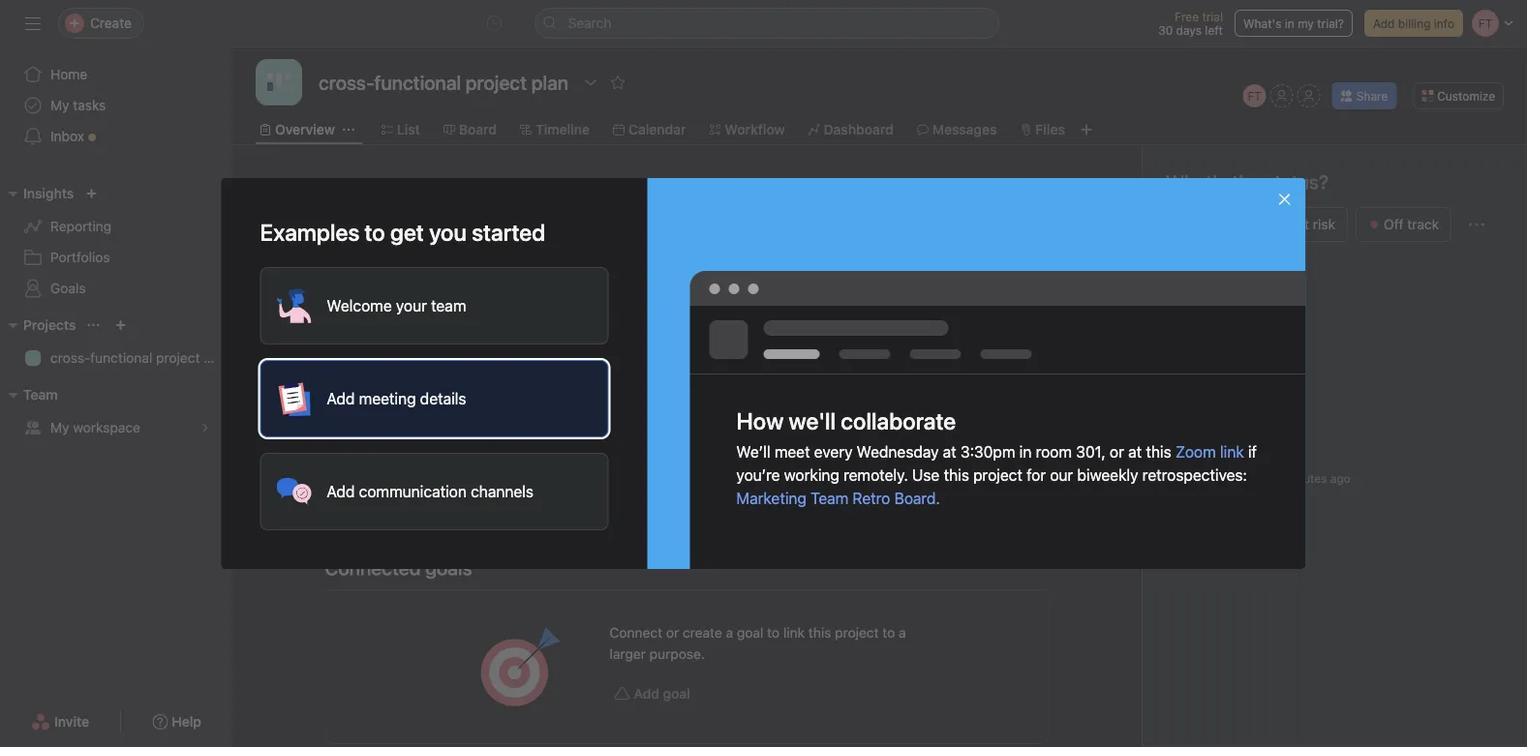 Task type: vqa. For each thing, say whether or not it's contained in the screenshot.
Fifth:
no



Task type: locate. For each thing, give the bounding box(es) containing it.
team inside 'if you're working remotely. use this project for our biweekly retrospectives: marketing team retro board.'
[[811, 490, 849, 508]]

project created funky town 4 minutes ago
[[1190, 446, 1351, 486]]

1 vertical spatial my
[[50, 420, 69, 436]]

1 at from the left
[[943, 443, 957, 462]]

4 right town on the right bottom of the page
[[1273, 472, 1281, 486]]

if
[[1249, 443, 1257, 462]]

a
[[726, 625, 733, 641], [899, 625, 906, 641]]

2 horizontal spatial project
[[974, 466, 1023, 485]]

add left meeting
[[327, 390, 355, 408]]

project created
[[1190, 446, 1300, 465]]

meeting
[[359, 390, 416, 408]]

projects button
[[0, 314, 76, 337]]

or up purpose.
[[666, 625, 679, 641]]

link
[[1221, 443, 1245, 462], [784, 625, 805, 641]]

goal inside button
[[663, 686, 691, 702]]

at
[[1296, 217, 1310, 233]]

1 vertical spatial team
[[811, 490, 849, 508]]

0 horizontal spatial at
[[943, 443, 957, 462]]

ago up if
[[1247, 368, 1267, 382]]

1 horizontal spatial goal
[[737, 625, 764, 641]]

in inside button
[[1285, 16, 1295, 30]]

my for my tasks
[[50, 97, 69, 113]]

1 horizontal spatial this
[[944, 466, 970, 485]]

1 horizontal spatial what's
[[1244, 16, 1282, 30]]

0 horizontal spatial to
[[365, 219, 385, 246]]

at up biweekly
[[1129, 443, 1142, 462]]

0 horizontal spatial this
[[809, 625, 832, 641]]

2 vertical spatial project
[[835, 625, 879, 641]]

0 vertical spatial project
[[156, 350, 200, 366]]

None text field
[[314, 65, 574, 100]]

my down team dropdown button in the left of the page
[[50, 420, 69, 436]]

my workspace link
[[12, 413, 221, 444]]

1 vertical spatial minutes
[[1284, 472, 1328, 486]]

project inside cross-functional project plan link
[[156, 350, 200, 366]]

add
[[1374, 16, 1395, 30], [327, 390, 355, 408], [327, 483, 355, 501], [634, 686, 660, 702]]

0 vertical spatial goal
[[737, 625, 764, 641]]

hide sidebar image
[[25, 16, 41, 31]]

share button
[[1333, 82, 1397, 109]]

timeline link
[[520, 119, 590, 140]]

goal right create
[[737, 625, 764, 641]]

invite
[[54, 714, 89, 730]]

or up biweekly
[[1110, 443, 1125, 462]]

0 horizontal spatial project
[[156, 350, 200, 366]]

use
[[913, 466, 940, 485]]

0 horizontal spatial link
[[784, 625, 805, 641]]

1 horizontal spatial or
[[1110, 443, 1125, 462]]

ago
[[1247, 368, 1267, 382], [1331, 472, 1351, 486]]

add down larger
[[634, 686, 660, 702]]

team
[[431, 297, 466, 315]]

for
[[1027, 466, 1046, 485]]

welcome
[[327, 297, 392, 315]]

team down cross-
[[23, 387, 58, 403]]

1 vertical spatial or
[[666, 625, 679, 641]]

risk
[[1314, 217, 1336, 233]]

0 vertical spatial 4
[[1190, 368, 1197, 382]]

cross-functional project plan
[[50, 350, 230, 366]]

1 horizontal spatial project
[[835, 625, 879, 641]]

link left if
[[1221, 443, 1245, 462]]

goal inside connect or create a goal to link this project to a larger purpose.
[[737, 625, 764, 641]]

example text for how we'll collaborate section image
[[690, 271, 1306, 570]]

1 horizontal spatial ago
[[1331, 472, 1351, 486]]

project
[[156, 350, 200, 366], [974, 466, 1023, 485], [835, 625, 879, 641]]

working
[[784, 466, 840, 485]]

my for my workspace
[[50, 420, 69, 436]]

insights button
[[0, 182, 74, 205]]

billing
[[1399, 16, 1431, 30]]

off track button
[[1356, 207, 1452, 242]]

1 horizontal spatial in
[[1285, 16, 1295, 30]]

minutes up zoom
[[1200, 368, 1244, 382]]

1 horizontal spatial link
[[1221, 443, 1245, 462]]

goal down purpose.
[[663, 686, 691, 702]]

purpose.
[[650, 647, 705, 663]]

0 vertical spatial ago
[[1247, 368, 1267, 382]]

0 vertical spatial minutes
[[1200, 368, 1244, 382]]

add left billing
[[1374, 16, 1395, 30]]

0 horizontal spatial in
[[1020, 443, 1032, 462]]

add for add communication channels
[[327, 483, 355, 501]]

1 my from the top
[[50, 97, 69, 113]]

reporting link
[[12, 211, 221, 242]]

projects element
[[0, 308, 233, 378]]

what's the status?
[[1166, 171, 1329, 193]]

1 vertical spatial link
[[784, 625, 805, 641]]

retro
[[853, 490, 891, 508]]

town
[[1232, 470, 1266, 486]]

project inside connect or create a goal to link this project to a larger purpose.
[[835, 625, 879, 641]]

1 vertical spatial ago
[[1331, 472, 1351, 486]]

at left "3:30pm"
[[943, 443, 957, 462]]

1 vertical spatial goal
[[663, 686, 691, 702]]

examples to get you started
[[260, 219, 546, 246]]

link right create
[[784, 625, 805, 641]]

my inside global element
[[50, 97, 69, 113]]

board image
[[267, 71, 291, 94]]

off track
[[1384, 217, 1440, 233]]

2 vertical spatial this
[[809, 625, 832, 641]]

add to starred image
[[610, 75, 626, 90]]

my left tasks
[[50, 97, 69, 113]]

if you're working remotely. use this project for our biweekly retrospectives: marketing team retro board.
[[737, 443, 1257, 508]]

my workspace
[[50, 420, 140, 436]]

team down working
[[811, 490, 849, 508]]

minutes right town on the right bottom of the page
[[1284, 472, 1328, 486]]

what's inside button
[[1244, 16, 1282, 30]]

messages link
[[917, 119, 997, 140]]

in left my
[[1285, 16, 1295, 30]]

1 horizontal spatial a
[[899, 625, 906, 641]]

workspace
[[73, 420, 140, 436]]

calendar link
[[613, 119, 686, 140]]

inbox
[[50, 128, 84, 144]]

0 vertical spatial link
[[1221, 443, 1245, 462]]

1 horizontal spatial 4
[[1273, 472, 1281, 486]]

0 horizontal spatial team
[[23, 387, 58, 403]]

examples
[[260, 219, 360, 246]]

0 horizontal spatial goal
[[663, 686, 691, 702]]

what's left the status? on the right
[[1166, 171, 1228, 193]]

1 vertical spatial this
[[944, 466, 970, 485]]

1 horizontal spatial minutes
[[1284, 472, 1328, 486]]

search button
[[535, 8, 1000, 39]]

my
[[1298, 16, 1314, 30]]

0 horizontal spatial a
[[726, 625, 733, 641]]

1 horizontal spatial team
[[811, 490, 849, 508]]

add down project roles on the bottom left
[[327, 483, 355, 501]]

you started
[[429, 219, 546, 246]]

trial?
[[1318, 16, 1345, 30]]

this
[[1146, 443, 1172, 462], [944, 466, 970, 485], [809, 625, 832, 641]]

larger
[[610, 647, 646, 663]]

1 vertical spatial what's
[[1166, 171, 1228, 193]]

welcome your team
[[327, 297, 466, 315]]

connected goals
[[325, 557, 472, 580]]

30
[[1159, 23, 1173, 37]]

1 vertical spatial 4
[[1273, 472, 1281, 486]]

ago right town on the right bottom of the page
[[1331, 472, 1351, 486]]

add communication channels
[[327, 483, 534, 501]]

0 horizontal spatial 4
[[1190, 368, 1197, 382]]

ago inside project created funky town 4 minutes ago
[[1331, 472, 1351, 486]]

create
[[683, 625, 722, 641]]

what's left my
[[1244, 16, 1282, 30]]

0 vertical spatial or
[[1110, 443, 1125, 462]]

our
[[1050, 466, 1074, 485]]

2 my from the top
[[50, 420, 69, 436]]

ft
[[1248, 89, 1262, 103]]

track
[[1408, 217, 1440, 233]]

0 vertical spatial team
[[23, 387, 58, 403]]

0 horizontal spatial ago
[[1247, 368, 1267, 382]]

0 horizontal spatial or
[[666, 625, 679, 641]]

my inside teams element
[[50, 420, 69, 436]]

1 horizontal spatial at
[[1129, 443, 1142, 462]]

team
[[23, 387, 58, 403], [811, 490, 849, 508]]

0 vertical spatial my
[[50, 97, 69, 113]]

0 horizontal spatial what's
[[1166, 171, 1228, 193]]

1 vertical spatial project
[[974, 466, 1023, 485]]

at
[[943, 443, 957, 462], [1129, 443, 1142, 462]]

add goal
[[634, 686, 691, 702]]

0 vertical spatial in
[[1285, 16, 1295, 30]]

in up for
[[1020, 443, 1032, 462]]

or inside connect or create a goal to link this project to a larger purpose.
[[666, 625, 679, 641]]

info
[[1435, 16, 1455, 30]]

4 inside project created funky town 4 minutes ago
[[1273, 472, 1281, 486]]

to
[[365, 219, 385, 246], [767, 625, 780, 641], [883, 625, 895, 641]]

4 up zoom
[[1190, 368, 1197, 382]]

1 vertical spatial in
[[1020, 443, 1032, 462]]

zoom
[[1176, 443, 1216, 462]]

get
[[390, 219, 424, 246]]

in
[[1285, 16, 1295, 30], [1020, 443, 1032, 462]]

list link
[[382, 119, 420, 140]]

or
[[1110, 443, 1125, 462], [666, 625, 679, 641]]

0 vertical spatial what's
[[1244, 16, 1282, 30]]

2 horizontal spatial to
[[883, 625, 895, 641]]

4
[[1190, 368, 1197, 382], [1273, 472, 1281, 486]]

2 horizontal spatial this
[[1146, 443, 1172, 462]]

off
[[1384, 217, 1404, 233]]



Task type: describe. For each thing, give the bounding box(es) containing it.
share
[[1357, 89, 1388, 103]]

add billing info
[[1374, 16, 1455, 30]]

we'll meet every wednesday at 3:30pm in room 301, or at this zoom link
[[737, 443, 1245, 462]]

funky
[[1190, 470, 1228, 486]]

add for add meeting details
[[327, 390, 355, 408]]

trial
[[1203, 10, 1223, 23]]

insights element
[[0, 176, 233, 308]]

timeline
[[536, 122, 590, 138]]

this inside connect or create a goal to link this project to a larger purpose.
[[809, 625, 832, 641]]

add meeting details
[[327, 390, 467, 408]]

teams element
[[0, 378, 233, 448]]

at risk
[[1296, 217, 1336, 233]]

project roles
[[325, 421, 434, 444]]

at risk button
[[1268, 207, 1349, 242]]

close image
[[1277, 192, 1293, 207]]

overview
[[275, 122, 335, 138]]

what's for what's the status?
[[1166, 171, 1228, 193]]

channels
[[471, 483, 534, 501]]

project inside 'if you're working remotely. use this project for our biweekly retrospectives: marketing team retro board.'
[[974, 466, 1023, 485]]

0 vertical spatial this
[[1146, 443, 1172, 462]]

portfolios
[[50, 249, 110, 265]]

wednesday
[[857, 443, 939, 462]]

you're
[[737, 466, 780, 485]]

search list box
[[535, 8, 1000, 39]]

add goal button
[[610, 677, 695, 712]]

functional
[[90, 350, 152, 366]]

free
[[1175, 10, 1199, 23]]

how
[[737, 408, 784, 435]]

plan
[[204, 350, 230, 366]]

insights
[[23, 186, 74, 202]]

cross-
[[50, 350, 90, 366]]

Project description title text field
[[313, 192, 495, 233]]

home link
[[12, 59, 221, 90]]

portfolios link
[[12, 242, 221, 273]]

2 a from the left
[[899, 625, 906, 641]]

connect or create a goal to link this project to a larger purpose.
[[610, 625, 906, 663]]

ft button
[[1244, 84, 1267, 108]]

my tasks
[[50, 97, 106, 113]]

team button
[[0, 384, 58, 407]]

days
[[1177, 23, 1202, 37]]

dashboard
[[824, 122, 894, 138]]

goals
[[50, 280, 86, 296]]

meet
[[775, 443, 810, 462]]

details
[[420, 390, 467, 408]]

add for add billing info
[[1374, 16, 1395, 30]]

4 minutes ago
[[1190, 368, 1267, 382]]

3:30pm
[[961, 443, 1016, 462]]

connect
[[610, 625, 663, 641]]

communication
[[359, 483, 467, 501]]

calendar
[[629, 122, 686, 138]]

this inside 'if you're working remotely. use this project for our biweekly retrospectives: marketing team retro board.'
[[944, 466, 970, 485]]

tasks
[[73, 97, 106, 113]]

biweekly
[[1078, 466, 1139, 485]]

add for add goal
[[634, 686, 660, 702]]

what's for what's in my trial?
[[1244, 16, 1282, 30]]

search
[[568, 15, 612, 31]]

2 at from the left
[[1129, 443, 1142, 462]]

1 a from the left
[[726, 625, 733, 641]]

list
[[397, 122, 420, 138]]

messages
[[933, 122, 997, 138]]

board link
[[444, 119, 497, 140]]

0 horizontal spatial minutes
[[1200, 368, 1244, 382]]

overview link
[[260, 119, 335, 140]]

what's in my trial?
[[1244, 16, 1345, 30]]

files link
[[1020, 119, 1066, 140]]

minutes inside project created funky town 4 minutes ago
[[1284, 472, 1328, 486]]

every
[[815, 443, 853, 462]]

invite button
[[18, 705, 102, 740]]

workflow
[[725, 122, 785, 138]]

my tasks link
[[12, 90, 221, 121]]

cross-functional project plan link
[[12, 343, 230, 374]]

we'll collaborate
[[789, 408, 956, 435]]

room
[[1036, 443, 1072, 462]]

what's in my trial? button
[[1235, 10, 1353, 37]]

add billing info button
[[1365, 10, 1464, 37]]

retrospectives:
[[1143, 466, 1248, 485]]

projects
[[23, 317, 76, 333]]

home
[[50, 66, 87, 82]]

link inside connect or create a goal to link this project to a larger purpose.
[[784, 625, 805, 641]]

free trial 30 days left
[[1159, 10, 1223, 37]]

files
[[1036, 122, 1066, 138]]

reporting
[[50, 218, 112, 234]]

we'll
[[737, 443, 771, 462]]

goals link
[[12, 273, 221, 304]]

1 horizontal spatial to
[[767, 625, 780, 641]]

global element
[[0, 47, 233, 164]]

how we'll collaborate
[[737, 408, 956, 435]]

marketing
[[737, 490, 807, 508]]

team inside dropdown button
[[23, 387, 58, 403]]

the status?
[[1233, 171, 1329, 193]]



